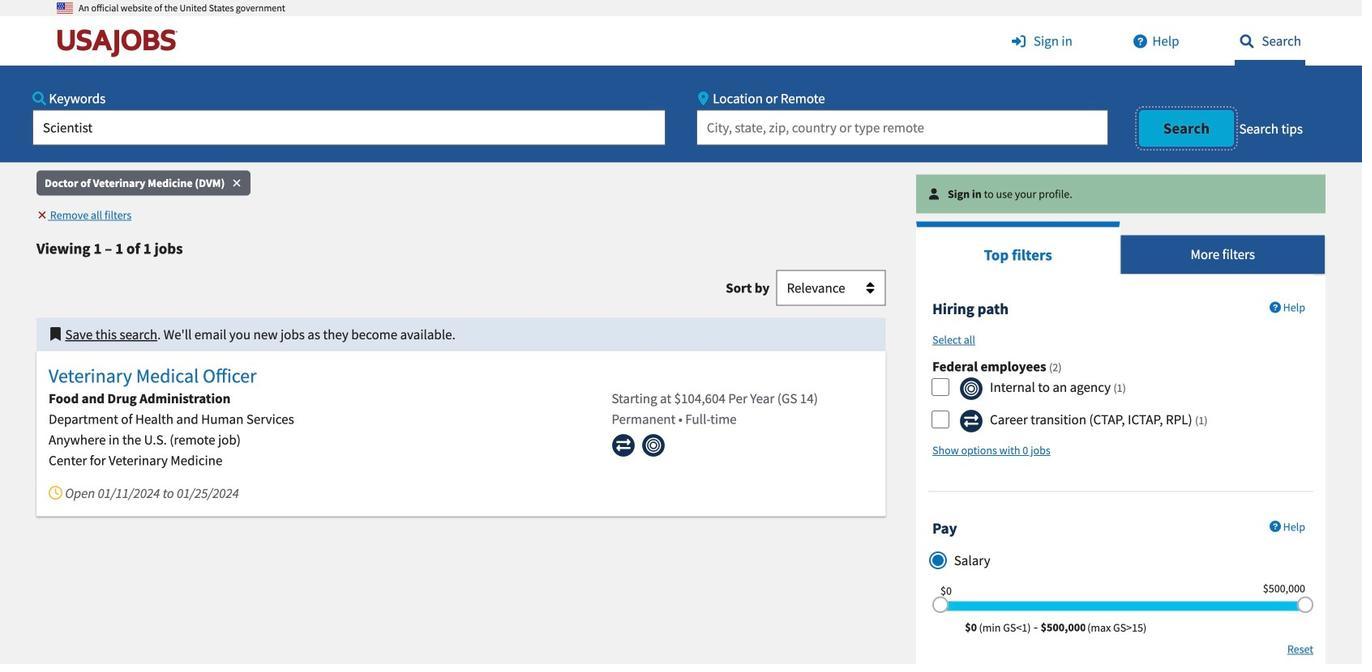Task type: vqa. For each thing, say whether or not it's contained in the screenshot.
Excepted service image on the right of page
no



Task type: locate. For each thing, give the bounding box(es) containing it.
None text field
[[1041, 620, 1085, 635]]

hiring path help image
[[1270, 302, 1281, 313]]

help image
[[1128, 34, 1152, 48]]

career transition (ctap, ictap, rpl) image
[[960, 410, 983, 433]]

pay help image
[[1270, 521, 1281, 533]]

tab list
[[916, 222, 1326, 275]]

None text field
[[932, 620, 977, 635]]



Task type: describe. For each thing, give the bounding box(es) containing it.
internal to an agency image
[[960, 377, 983, 401]]

job search image
[[1235, 34, 1259, 48]]

usajobs logo image
[[57, 28, 185, 58]]

u.s. flag image
[[57, 0, 73, 16]]

main navigation element
[[0, 16, 1362, 163]]

header element
[[0, 0, 1362, 163]]

City, state, zip, country or type remote text field
[[696, 110, 1108, 146]]

Job title, dept., agency, series or occupation text field
[[32, 110, 666, 146]]

remove all filters image
[[36, 209, 48, 221]]



